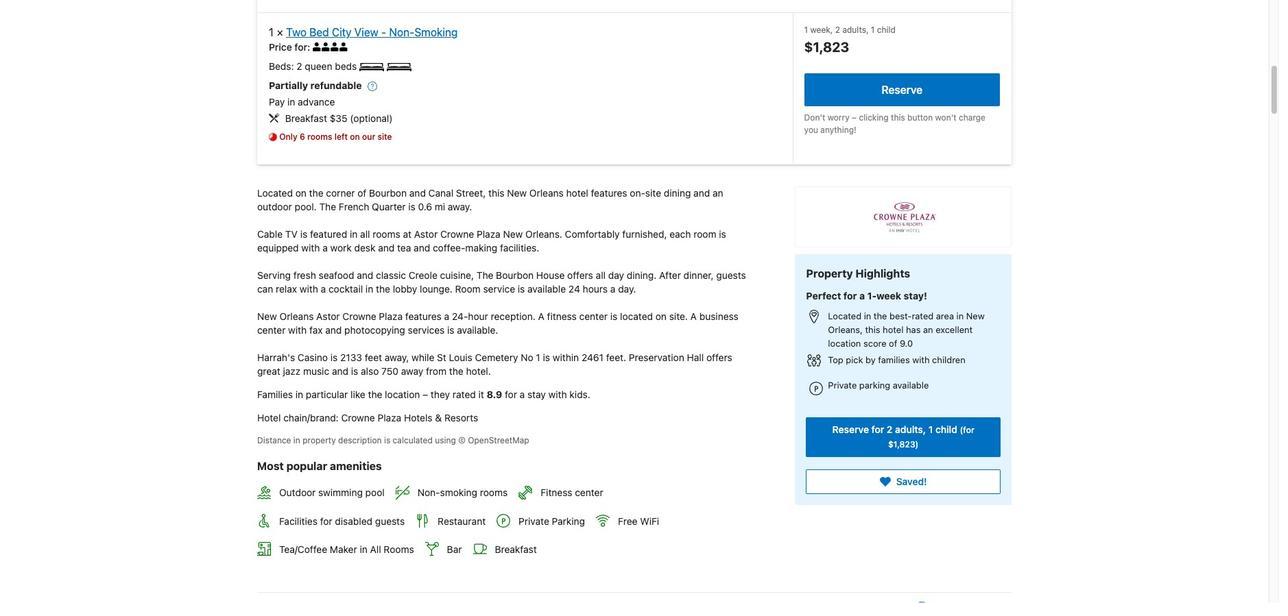 Task type: describe. For each thing, give the bounding box(es) containing it.
charge
[[959, 112, 986, 123]]

reserve for reserve for 2 adults, 1 child
[[833, 424, 869, 436]]

property
[[807, 268, 853, 280]]

with left fax
[[288, 325, 307, 336]]

1 left week,
[[805, 25, 809, 35]]

bar
[[447, 544, 462, 556]]

price for :
[[269, 41, 313, 53]]

a left "24-"
[[444, 311, 450, 323]]

with down 9.0
[[913, 355, 930, 366]]

new up facilities.
[[503, 229, 523, 240]]

in down "perfect for a 1-week stay!"
[[864, 311, 872, 322]]

2 vertical spatial crowne
[[341, 413, 375, 424]]

hotels
[[404, 413, 433, 424]]

distance in property description is calculated using © openstreetmap
[[257, 436, 530, 446]]

is down "24-"
[[447, 325, 455, 336]]

don't
[[805, 112, 826, 123]]

partially refundable
[[269, 80, 362, 91]]

only
[[280, 132, 298, 142]]

photocopying
[[345, 325, 405, 336]]

property highlights
[[807, 268, 911, 280]]

1 horizontal spatial the
[[477, 270, 494, 281]]

openstreetmap
[[468, 436, 530, 446]]

from
[[426, 366, 447, 378]]

-
[[382, 26, 386, 39]]

dinner,
[[684, 270, 714, 281]]

business
[[700, 311, 739, 323]]

away.
[[448, 201, 472, 213]]

bed
[[310, 26, 329, 39]]

city
[[332, 26, 352, 39]]

hotel chain/brand: crowne plaza hotels & resorts
[[257, 413, 478, 424]]

adults, for for
[[896, 424, 927, 436]]

lounge.
[[420, 284, 453, 295]]

0 vertical spatial non-
[[389, 26, 415, 39]]

day
[[609, 270, 624, 281]]

breakfast for breakfast $35 (optional)
[[285, 113, 327, 124]]

stay
[[528, 389, 546, 401]]

in right families
[[296, 389, 303, 401]]

an inside located on the corner of bourbon and canal street, this new orleans hotel features on-site dining and an outdoor pool. the french quarter is 0.6 mi away. cable tv is featured in all rooms at astor crowne plaza new orleans. comfortably furnished, each room is equipped with a work desk and tea and coffee-making facilities. serving fresh seafood and classic creole cuisine, the bourbon house offers all day dining. after dinner, guests can relax with a cocktail in the lobby lounge. room service is available 24 hours a day. new orleans astor crowne plaza features a 24-hour reception. a fitness center is located on site. a business center with fax and photocopying services is available. harrah's casino is 2133 feet away, while st louis cemetery no 1 is within 2461 feet. preservation hall offers great jazz music and is also 750 away from the hotel.
[[713, 187, 724, 199]]

reserve for reserve
[[882, 84, 923, 96]]

located for located on the corner of bourbon and canal street, this new orleans hotel features on-site dining and an outdoor pool. the french quarter is 0.6 mi away. cable tv is featured in all rooms at astor crowne plaza new orleans. comfortably furnished, each room is equipped with a work desk and tea and coffee-making facilities. serving fresh seafood and classic creole cuisine, the bourbon house offers all day dining. after dinner, guests can relax with a cocktail in the lobby lounge. room service is available 24 hours a day. new orleans astor crowne plaza features a 24-hour reception. a fitness center is located on site. a business center with fax and photocopying services is available. harrah's casino is 2133 feet away, while st louis cemetery no 1 is within 2461 feet. preservation hall offers great jazz music and is also 750 away from the hotel.
[[257, 187, 293, 199]]

1 horizontal spatial on
[[350, 132, 360, 142]]

a down day
[[611, 284, 616, 295]]

0 horizontal spatial the
[[319, 201, 336, 213]]

1 horizontal spatial orleans
[[530, 187, 564, 199]]

smoking
[[440, 488, 478, 499]]

site inside located on the corner of bourbon and canal street, this new orleans hotel features on-site dining and an outdoor pool. the french quarter is 0.6 mi away. cable tv is featured in all rooms at astor crowne plaza new orleans. comfortably furnished, each room is equipped with a work desk and tea and coffee-making facilities. serving fresh seafood and classic creole cuisine, the bourbon house offers all day dining. after dinner, guests can relax with a cocktail in the lobby lounge. room service is available 24 hours a day. new orleans astor crowne plaza features a 24-hour reception. a fitness center is located on site. a business center with fax and photocopying services is available. harrah's casino is 2133 feet away, while st louis cemetery no 1 is within 2461 feet. preservation hall offers great jazz music and is also 750 away from the hotel.
[[646, 187, 662, 199]]

of inside located on the corner of bourbon and canal street, this new orleans hotel features on-site dining and an outdoor pool. the french quarter is 0.6 mi away. cable tv is featured in all rooms at astor crowne plaza new orleans. comfortably furnished, each room is equipped with a work desk and tea and coffee-making facilities. serving fresh seafood and classic creole cuisine, the bourbon house offers all day dining. after dinner, guests can relax with a cocktail in the lobby lounge. room service is available 24 hours a day. new orleans astor crowne plaza features a 24-hour reception. a fitness center is located on site. a business center with fax and photocopying services is available. harrah's casino is 2133 feet away, while st louis cemetery no 1 is within 2461 feet. preservation hall offers great jazz music and is also 750 away from the hotel.
[[358, 187, 367, 199]]

and right fax
[[325, 325, 342, 336]]

families
[[879, 355, 910, 366]]

you
[[805, 125, 819, 135]]

has
[[907, 324, 921, 335]]

children
[[933, 355, 966, 366]]

description
[[338, 436, 382, 446]]

classic
[[376, 270, 406, 281]]

also
[[361, 366, 379, 378]]

child for 1 week, 2 adults, 1 child $1,823
[[878, 25, 896, 35]]

non-smoking rooms
[[418, 488, 508, 499]]

1 vertical spatial available
[[893, 380, 929, 391]]

two
[[286, 26, 307, 39]]

breakfast for breakfast
[[495, 544, 537, 556]]

left
[[335, 132, 348, 142]]

louis
[[449, 352, 473, 364]]

mi
[[435, 201, 445, 213]]

1 horizontal spatial features
[[591, 187, 628, 199]]

located on the corner of bourbon and canal street, this new orleans hotel features on-site dining and an outdoor pool. the french quarter is 0.6 mi away. cable tv is featured in all rooms at astor crowne plaza new orleans. comfortably furnished, each room is equipped with a work desk and tea and coffee-making facilities. serving fresh seafood and classic creole cuisine, the bourbon house offers all day dining. after dinner, guests can relax with a cocktail in the lobby lounge. room service is available 24 hours a day. new orleans astor crowne plaza features a 24-hour reception. a fitness center is located on site. a business center with fax and photocopying services is available. harrah's casino is 2133 feet away, while st louis cemetery no 1 is within 2461 feet. preservation hall offers great jazz music and is also 750 away from the hotel.
[[257, 187, 749, 378]]

2 for 1
[[836, 25, 841, 35]]

hotel inside "located in the best-rated area in new orleans, this hotel has an excellent location score of 9.0"
[[883, 324, 904, 335]]

2 vertical spatial plaza
[[378, 413, 402, 424]]

fitness center
[[541, 488, 604, 499]]

cocktail
[[329, 284, 363, 295]]

highlights
[[856, 268, 911, 280]]

no
[[521, 352, 534, 364]]

1 vertical spatial crowne
[[343, 311, 377, 323]]

1 horizontal spatial offers
[[707, 352, 733, 364]]

pool.
[[295, 201, 317, 213]]

the up pool.
[[309, 187, 324, 199]]

and down 2133
[[332, 366, 349, 378]]

while
[[412, 352, 435, 364]]

breakfast $35 (optional)
[[285, 113, 393, 124]]

for for perfect for a 1-week stay!
[[844, 290, 858, 302]]

the inside "located in the best-rated area in new orleans, this hotel has an excellent location score of 9.0"
[[874, 311, 888, 322]]

0 vertical spatial crowne
[[441, 229, 474, 240]]

2133
[[340, 352, 362, 364]]

this inside don't worry – clicking this button won't charge you anything!
[[891, 112, 906, 123]]

1 horizontal spatial non-
[[418, 488, 440, 499]]

new inside "located in the best-rated area in new orleans, this hotel has an excellent location score of 9.0"
[[967, 311, 985, 322]]

new down can at the left of page
[[257, 311, 277, 323]]

canal
[[429, 187, 454, 199]]

dining
[[664, 187, 691, 199]]

a down featured
[[323, 242, 328, 254]]

0.6
[[418, 201, 432, 213]]

top pick by families with children
[[829, 355, 966, 366]]

amenities
[[330, 461, 382, 473]]

for for facilities for disabled guests
[[320, 516, 333, 528]]

lobby
[[393, 284, 417, 295]]

1 horizontal spatial bourbon
[[496, 270, 534, 281]]

for right 8.9
[[505, 389, 517, 401]]

day.
[[618, 284, 636, 295]]

worry
[[828, 112, 850, 123]]

an inside "located in the best-rated area in new orleans, this hotel has an excellent location score of 9.0"
[[924, 324, 934, 335]]

hours
[[583, 284, 608, 295]]

1 vertical spatial 2
[[297, 60, 302, 72]]

1 left (for
[[929, 424, 934, 436]]

and right dining
[[694, 187, 710, 199]]

1 week, 2 adults, 1 child $1,823
[[805, 25, 896, 55]]

– inside don't worry – clicking this button won't charge you anything!
[[852, 112, 857, 123]]

0 horizontal spatial site
[[378, 132, 392, 142]]

is left 2133
[[331, 352, 338, 364]]

smoking
[[415, 26, 458, 39]]

like
[[351, 389, 366, 401]]

for for reserve for 2 adults, 1 child
[[872, 424, 885, 436]]

house
[[537, 270, 565, 281]]

is left located
[[611, 311, 618, 323]]

hour
[[468, 311, 489, 323]]

0 vertical spatial plaza
[[477, 229, 501, 240]]

tea
[[397, 242, 411, 254]]

in right cocktail on the top left of page
[[366, 284, 374, 295]]

cemetery
[[475, 352, 518, 364]]

most popular amenities
[[257, 461, 382, 473]]

with right stay
[[549, 389, 567, 401]]

services
[[408, 325, 445, 336]]

using
[[435, 436, 456, 446]]

1 inside located on the corner of bourbon and canal street, this new orleans hotel features on-site dining and an outdoor pool. the french quarter is 0.6 mi away. cable tv is featured in all rooms at astor crowne plaza new orleans. comfortably furnished, each room is equipped with a work desk and tea and coffee-making facilities. serving fresh seafood and classic creole cuisine, the bourbon house offers all day dining. after dinner, guests can relax with a cocktail in the lobby lounge. room service is available 24 hours a day. new orleans astor crowne plaza features a 24-hour reception. a fitness center is located on site. a business center with fax and photocopying services is available. harrah's casino is 2133 feet away, while st louis cemetery no 1 is within 2461 feet. preservation hall offers great jazz music and is also 750 away from the hotel.
[[536, 352, 541, 364]]

serving
[[257, 270, 291, 281]]

price
[[269, 41, 292, 53]]

private parking
[[519, 516, 585, 528]]

service
[[483, 284, 515, 295]]

away,
[[385, 352, 409, 364]]

beds
[[335, 60, 357, 72]]

the down "classic" at left top
[[376, 284, 390, 295]]

distance
[[257, 436, 291, 446]]

2461
[[582, 352, 604, 364]]

2 queen beds
[[297, 60, 357, 72]]

new right street,
[[507, 187, 527, 199]]

a left 1-
[[860, 290, 865, 302]]

fitness
[[547, 311, 577, 323]]

great
[[257, 366, 280, 378]]

the right like on the left bottom of the page
[[368, 389, 383, 401]]

0 vertical spatial offers
[[568, 270, 594, 281]]

and up cocktail on the top left of page
[[357, 270, 374, 281]]

rooms
[[384, 544, 414, 556]]

1 vertical spatial all
[[596, 270, 606, 281]]

wifi
[[640, 516, 660, 528]]

families in particular like the location – they rated it 8.9 for a stay with kids.
[[257, 389, 591, 401]]

1 vertical spatial on
[[296, 187, 307, 199]]

creole
[[409, 270, 438, 281]]

and up the 0.6
[[410, 187, 426, 199]]

located
[[620, 311, 653, 323]]

a down seafood
[[321, 284, 326, 295]]

outdoor
[[257, 201, 292, 213]]

is left the 0.6
[[409, 201, 416, 213]]



Task type: vqa. For each thing, say whether or not it's contained in the screenshot.
bottommost PLAZA
yes



Task type: locate. For each thing, give the bounding box(es) containing it.
street,
[[456, 187, 486, 199]]

2 left queen
[[297, 60, 302, 72]]

hotel up the comfortably
[[567, 187, 589, 199]]

located up orleans,
[[829, 311, 862, 322]]

0 vertical spatial child
[[878, 25, 896, 35]]

a left stay
[[520, 389, 525, 401]]

1 horizontal spatial hotel
[[883, 324, 904, 335]]

(for $1,823)
[[889, 425, 975, 450]]

2
[[836, 25, 841, 35], [297, 60, 302, 72], [887, 424, 893, 436]]

relax
[[276, 284, 297, 295]]

this inside located on the corner of bourbon and canal street, this new orleans hotel features on-site dining and an outdoor pool. the french quarter is 0.6 mi away. cable tv is featured in all rooms at astor crowne plaza new orleans. comfortably furnished, each room is equipped with a work desk and tea and coffee-making facilities. serving fresh seafood and classic creole cuisine, the bourbon house offers all day dining. after dinner, guests can relax with a cocktail in the lobby lounge. room service is available 24 hours a day. new orleans astor crowne plaza features a 24-hour reception. a fitness center is located on site. a business center with fax and photocopying services is available. harrah's casino is 2133 feet away, while st louis cemetery no 1 is within 2461 feet. preservation hall offers great jazz music and is also 750 away from the hotel.
[[489, 187, 505, 199]]

child up reserve link
[[878, 25, 896, 35]]

1 right no
[[536, 352, 541, 364]]

breakfast down pay in advance
[[285, 113, 327, 124]]

outdoor
[[279, 488, 316, 499]]

casino
[[298, 352, 328, 364]]

the down louis at the bottom of page
[[449, 366, 464, 378]]

queen
[[305, 60, 333, 72]]

2 inside 1 week, 2 adults, 1 child $1,823
[[836, 25, 841, 35]]

in left property
[[294, 436, 300, 446]]

offers up the 24
[[568, 270, 594, 281]]

equipped
[[257, 242, 299, 254]]

1 vertical spatial offers
[[707, 352, 733, 364]]

on left site. on the right of the page
[[656, 311, 667, 323]]

is left calculated
[[384, 436, 391, 446]]

bourbon
[[369, 187, 407, 199], [496, 270, 534, 281]]

week
[[877, 290, 902, 302]]

center
[[580, 311, 608, 323], [257, 325, 286, 336], [575, 488, 604, 499]]

bourbon up quarter
[[369, 187, 407, 199]]

guests right the dinner,
[[717, 270, 746, 281]]

rooms inside located on the corner of bourbon and canal street, this new orleans hotel features on-site dining and an outdoor pool. the french quarter is 0.6 mi away. cable tv is featured in all rooms at astor crowne plaza new orleans. comfortably furnished, each room is equipped with a work desk and tea and coffee-making facilities. serving fresh seafood and classic creole cuisine, the bourbon house offers all day dining. after dinner, guests can relax with a cocktail in the lobby lounge. room service is available 24 hours a day. new orleans astor crowne plaza features a 24-hour reception. a fitness center is located on site. a business center with fax and photocopying services is available. harrah's casino is 2133 feet away, while st louis cemetery no 1 is within 2461 feet. preservation hall offers great jazz music and is also 750 away from the hotel.
[[373, 229, 401, 240]]

1 vertical spatial rooms
[[373, 229, 401, 240]]

occupancy image
[[313, 43, 322, 52], [340, 43, 349, 52]]

adults, for week,
[[843, 25, 869, 35]]

hotel inside located on the corner of bourbon and canal street, this new orleans hotel features on-site dining and an outdoor pool. the french quarter is 0.6 mi away. cable tv is featured in all rooms at astor crowne plaza new orleans. comfortably furnished, each room is equipped with a work desk and tea and coffee-making facilities. serving fresh seafood and classic creole cuisine, the bourbon house offers all day dining. after dinner, guests can relax with a cocktail in the lobby lounge. room service is available 24 hours a day. new orleans astor crowne plaza features a 24-hour reception. a fitness center is located on site. a business center with fax and photocopying services is available. harrah's casino is 2133 feet away, while st louis cemetery no 1 is within 2461 feet. preservation hall offers great jazz music and is also 750 away from the hotel.
[[567, 187, 589, 199]]

1 vertical spatial rated
[[453, 389, 476, 401]]

this right street,
[[489, 187, 505, 199]]

1 right week,
[[871, 25, 875, 35]]

in
[[288, 96, 295, 108], [350, 229, 358, 240], [366, 284, 374, 295], [864, 311, 872, 322], [957, 311, 964, 322], [296, 389, 303, 401], [294, 436, 300, 446], [360, 544, 368, 556]]

1 horizontal spatial rated
[[912, 311, 934, 322]]

comfortably
[[565, 229, 620, 240]]

forkknife image
[[269, 113, 280, 123]]

site left dining
[[646, 187, 662, 199]]

astor right at
[[414, 229, 438, 240]]

2 vertical spatial 2
[[887, 424, 893, 436]]

hotel down best- on the right
[[883, 324, 904, 335]]

is right 'room'
[[719, 229, 727, 240]]

0 horizontal spatial all
[[360, 229, 370, 240]]

0 horizontal spatial an
[[713, 187, 724, 199]]

0 horizontal spatial on
[[296, 187, 307, 199]]

this for located in the best-rated area in new orleans, this hotel has an excellent location score of 9.0
[[866, 324, 881, 335]]

2 horizontal spatial 2
[[887, 424, 893, 436]]

for down two
[[295, 41, 307, 53]]

view
[[355, 26, 379, 39]]

furnished,
[[623, 229, 667, 240]]

rooms for non-
[[480, 488, 508, 499]]

don't worry – clicking this button won't charge you anything!
[[805, 112, 986, 135]]

1 vertical spatial site
[[646, 187, 662, 199]]

0 vertical spatial guests
[[717, 270, 746, 281]]

new up excellent
[[967, 311, 985, 322]]

with down fresh
[[300, 284, 318, 295]]

2 up the $1,823) in the right bottom of the page
[[887, 424, 893, 436]]

non- right -
[[389, 26, 415, 39]]

rooms for only
[[308, 132, 332, 142]]

bourbon up service
[[496, 270, 534, 281]]

1 horizontal spatial all
[[596, 270, 606, 281]]

rated inside "located in the best-rated area in new orleans, this hotel has an excellent location score of 9.0"
[[912, 311, 934, 322]]

8.9
[[487, 389, 502, 401]]

occupancy image down bed
[[322, 43, 331, 52]]

is right service
[[518, 284, 525, 295]]

offers right hall
[[707, 352, 733, 364]]

seafood
[[319, 270, 354, 281]]

the left best- on the right
[[874, 311, 888, 322]]

score
[[864, 338, 887, 349]]

0 horizontal spatial rooms
[[308, 132, 332, 142]]

pick
[[846, 355, 864, 366]]

rooms
[[308, 132, 332, 142], [373, 229, 401, 240], [480, 488, 508, 499]]

0 horizontal spatial non-
[[389, 26, 415, 39]]

the down corner
[[319, 201, 336, 213]]

0 horizontal spatial located
[[257, 187, 293, 199]]

located up outdoor at the top
[[257, 187, 293, 199]]

0 vertical spatial adults,
[[843, 25, 869, 35]]

1 ×
[[269, 26, 283, 39]]

tv
[[285, 229, 298, 240]]

1 horizontal spatial occupancy image
[[340, 43, 349, 52]]

1 vertical spatial features
[[405, 311, 442, 323]]

1 horizontal spatial guests
[[717, 270, 746, 281]]

adults, inside 1 week, 2 adults, 1 child $1,823
[[843, 25, 869, 35]]

2 vertical spatial center
[[575, 488, 604, 499]]

1 vertical spatial location
[[385, 389, 420, 401]]

saved! button
[[807, 470, 1001, 495]]

0 vertical spatial location
[[829, 338, 862, 349]]

0 vertical spatial hotel
[[567, 187, 589, 199]]

0 horizontal spatial 2
[[297, 60, 302, 72]]

within
[[553, 352, 579, 364]]

located inside located on the corner of bourbon and canal street, this new orleans hotel features on-site dining and an outdoor pool. the french quarter is 0.6 mi away. cable tv is featured in all rooms at astor crowne plaza new orleans. comfortably furnished, each room is equipped with a work desk and tea and coffee-making facilities. serving fresh seafood and classic creole cuisine, the bourbon house offers all day dining. after dinner, guests can relax with a cocktail in the lobby lounge. room service is available 24 hours a day. new orleans astor crowne plaza features a 24-hour reception. a fitness center is located on site. a business center with fax and photocopying services is available. harrah's casino is 2133 feet away, while st louis cemetery no 1 is within 2461 feet. preservation hall offers great jazz music and is also 750 away from the hotel.
[[257, 187, 293, 199]]

is right tv
[[300, 229, 308, 240]]

0 horizontal spatial –
[[423, 389, 428, 401]]

1 vertical spatial non-
[[418, 488, 440, 499]]

1 vertical spatial guests
[[375, 516, 405, 528]]

this for located on the corner of bourbon and canal street, this new orleans hotel features on-site dining and an outdoor pool. the french quarter is 0.6 mi away. cable tv is featured in all rooms at astor crowne plaza new orleans. comfortably furnished, each room is equipped with a work desk and tea and coffee-making facilities. serving fresh seafood and classic creole cuisine, the bourbon house offers all day dining. after dinner, guests can relax with a cocktail in the lobby lounge. room service is available 24 hours a day. new orleans astor crowne plaza features a 24-hour reception. a fitness center is located on site. a business center with fax and photocopying services is available. harrah's casino is 2133 feet away, while st louis cemetery no 1 is within 2461 feet. preservation hall offers great jazz music and is also 750 away from the hotel.
[[489, 187, 505, 199]]

1 occupancy image from the left
[[322, 43, 331, 52]]

0 vertical spatial features
[[591, 187, 628, 199]]

and right tea
[[414, 242, 430, 254]]

2 occupancy image from the left
[[331, 43, 340, 52]]

0 horizontal spatial adults,
[[843, 25, 869, 35]]

0 vertical spatial orleans
[[530, 187, 564, 199]]

center right fitness
[[575, 488, 604, 499]]

plaza up the distance in property description is calculated using © openstreetmap
[[378, 413, 402, 424]]

on left our
[[350, 132, 360, 142]]

1 horizontal spatial a
[[691, 311, 697, 323]]

this
[[891, 112, 906, 123], [489, 187, 505, 199], [866, 324, 881, 335]]

1 horizontal spatial location
[[829, 338, 862, 349]]

0 horizontal spatial guests
[[375, 516, 405, 528]]

a
[[323, 242, 328, 254], [321, 284, 326, 295], [611, 284, 616, 295], [860, 290, 865, 302], [444, 311, 450, 323], [520, 389, 525, 401]]

1 a from the left
[[538, 311, 545, 323]]

partially
[[269, 80, 308, 91]]

a right site. on the right of the page
[[691, 311, 697, 323]]

work
[[330, 242, 352, 254]]

1 vertical spatial reserve
[[833, 424, 869, 436]]

an right dining
[[713, 187, 724, 199]]

an right has
[[924, 324, 934, 335]]

1 vertical spatial –
[[423, 389, 428, 401]]

child inside 1 week, 2 adults, 1 child $1,823
[[878, 25, 896, 35]]

a left the fitness
[[538, 311, 545, 323]]

crowne
[[441, 229, 474, 240], [343, 311, 377, 323], [341, 413, 375, 424]]

1 horizontal spatial reserve
[[882, 84, 923, 96]]

available down house
[[528, 284, 566, 295]]

this left button
[[891, 112, 906, 123]]

and left tea
[[378, 242, 395, 254]]

1 vertical spatial orleans
[[280, 311, 314, 323]]

1 horizontal spatial rooms
[[373, 229, 401, 240]]

outdoor swimming pool
[[279, 488, 385, 499]]

guests up rooms
[[375, 516, 405, 528]]

restaurant
[[438, 516, 486, 528]]

chain/brand:
[[284, 413, 339, 424]]

0 horizontal spatial astor
[[316, 311, 340, 323]]

1 horizontal spatial –
[[852, 112, 857, 123]]

cuisine,
[[440, 270, 474, 281]]

1 vertical spatial the
[[477, 270, 494, 281]]

for for price for :
[[295, 41, 307, 53]]

0 horizontal spatial orleans
[[280, 311, 314, 323]]

two bed city view - non-smoking link
[[286, 26, 458, 39]]

2 vertical spatial on
[[656, 311, 667, 323]]

this inside "located in the best-rated area in new orleans, this hotel has an excellent location score of 9.0"
[[866, 324, 881, 335]]

0 vertical spatial located
[[257, 187, 293, 199]]

location inside "located in the best-rated area in new orleans, this hotel has an excellent location score of 9.0"
[[829, 338, 862, 349]]

2 a from the left
[[691, 311, 697, 323]]

for
[[295, 41, 307, 53], [844, 290, 858, 302], [505, 389, 517, 401], [872, 424, 885, 436], [320, 516, 333, 528]]

orleans up fax
[[280, 311, 314, 323]]

button
[[908, 112, 933, 123]]

2 vertical spatial this
[[866, 324, 881, 335]]

stay!
[[904, 290, 928, 302]]

all up hours
[[596, 270, 606, 281]]

for down private parking available
[[872, 424, 885, 436]]

feet.
[[607, 352, 627, 364]]

(optional)
[[350, 113, 393, 124]]

1 vertical spatial of
[[889, 338, 898, 349]]

location down orleans,
[[829, 338, 862, 349]]

located for located in the best-rated area in new orleans, this hotel has an excellent location score of 9.0
[[829, 311, 862, 322]]

best-
[[890, 311, 912, 322]]

0 vertical spatial all
[[360, 229, 370, 240]]

0 horizontal spatial breakfast
[[285, 113, 327, 124]]

1 horizontal spatial located
[[829, 311, 862, 322]]

0 vertical spatial rooms
[[308, 132, 332, 142]]

facilities
[[279, 516, 318, 528]]

featured
[[310, 229, 347, 240]]

2 for reserve
[[887, 424, 893, 436]]

private left parking
[[519, 516, 550, 528]]

child left (for
[[936, 424, 958, 436]]

occupancy image
[[322, 43, 331, 52], [331, 43, 340, 52]]

french
[[339, 201, 369, 213]]

available down top pick by families with children
[[893, 380, 929, 391]]

2 horizontal spatial rooms
[[480, 488, 508, 499]]

1 vertical spatial breakfast
[[495, 544, 537, 556]]

room
[[455, 284, 481, 295]]

1 horizontal spatial 2
[[836, 25, 841, 35]]

2 occupancy image from the left
[[340, 43, 349, 52]]

is left the within
[[543, 352, 550, 364]]

plaza up photocopying
[[379, 311, 403, 323]]

anything!
[[821, 125, 857, 135]]

of inside "located in the best-rated area in new orleans, this hotel has an excellent location score of 9.0"
[[889, 338, 898, 349]]

tea/coffee
[[279, 544, 327, 556]]

kids.
[[570, 389, 591, 401]]

0 vertical spatial –
[[852, 112, 857, 123]]

maker
[[330, 544, 357, 556]]

child for reserve for 2 adults, 1 child
[[936, 424, 958, 436]]

and
[[410, 187, 426, 199], [694, 187, 710, 199], [378, 242, 395, 254], [414, 242, 430, 254], [357, 270, 374, 281], [325, 325, 342, 336], [332, 366, 349, 378]]

occupancy image down the city
[[340, 43, 349, 52]]

1 vertical spatial center
[[257, 325, 286, 336]]

0 vertical spatial available
[[528, 284, 566, 295]]

private down top
[[829, 380, 857, 391]]

breakfast down private parking
[[495, 544, 537, 556]]

0 vertical spatial this
[[891, 112, 906, 123]]

more details on meals and payment options image
[[368, 82, 377, 92]]

– left "they"
[[423, 389, 428, 401]]

private for private parking
[[519, 516, 550, 528]]

astor up fax
[[316, 311, 340, 323]]

1-
[[868, 290, 877, 302]]

plaza up "making"
[[477, 229, 501, 240]]

0 vertical spatial center
[[580, 311, 608, 323]]

0 vertical spatial breakfast
[[285, 113, 327, 124]]

clicking
[[859, 112, 889, 123]]

plaza
[[477, 229, 501, 240], [379, 311, 403, 323], [378, 413, 402, 424]]

on
[[350, 132, 360, 142], [296, 187, 307, 199], [656, 311, 667, 323]]

rooms right smoking
[[480, 488, 508, 499]]

jazz
[[283, 366, 301, 378]]

0 vertical spatial of
[[358, 187, 367, 199]]

0 horizontal spatial this
[[489, 187, 505, 199]]

available inside located on the corner of bourbon and canal street, this new orleans hotel features on-site dining and an outdoor pool. the french quarter is 0.6 mi away. cable tv is featured in all rooms at astor crowne plaza new orleans. comfortably furnished, each room is equipped with a work desk and tea and coffee-making facilities. serving fresh seafood and classic creole cuisine, the bourbon house offers all day dining. after dinner, guests can relax with a cocktail in the lobby lounge. room service is available 24 hours a day. new orleans astor crowne plaza features a 24-hour reception. a fitness center is located on site. a business center with fax and photocopying services is available. harrah's casino is 2133 feet away, while st louis cemetery no 1 is within 2461 feet. preservation hall offers great jazz music and is also 750 away from the hotel.
[[528, 284, 566, 295]]

facilities for disabled guests
[[279, 516, 405, 528]]

won't
[[936, 112, 957, 123]]

0 horizontal spatial offers
[[568, 270, 594, 281]]

1 horizontal spatial of
[[889, 338, 898, 349]]

occupancy image right the :
[[313, 43, 322, 52]]

site right our
[[378, 132, 392, 142]]

is down 2133
[[351, 366, 358, 378]]

1 horizontal spatial an
[[924, 324, 934, 335]]

0 horizontal spatial features
[[405, 311, 442, 323]]

families
[[257, 389, 293, 401]]

popular
[[287, 461, 327, 473]]

hotel.
[[466, 366, 491, 378]]

1 vertical spatial located
[[829, 311, 862, 322]]

1 horizontal spatial child
[[936, 424, 958, 436]]

in up desk at the left top
[[350, 229, 358, 240]]

adults, up '$1,823'
[[843, 25, 869, 35]]

1 horizontal spatial astor
[[414, 229, 438, 240]]

in up excellent
[[957, 311, 964, 322]]

with down featured
[[302, 242, 320, 254]]

–
[[852, 112, 857, 123], [423, 389, 428, 401]]

private for private parking available
[[829, 380, 857, 391]]

hall
[[687, 352, 704, 364]]

in left all
[[360, 544, 368, 556]]

can
[[257, 284, 273, 295]]

is
[[409, 201, 416, 213], [300, 229, 308, 240], [719, 229, 727, 240], [518, 284, 525, 295], [611, 311, 618, 323], [447, 325, 455, 336], [331, 352, 338, 364], [543, 352, 550, 364], [351, 366, 358, 378], [384, 436, 391, 446]]

– right worry
[[852, 112, 857, 123]]

1 horizontal spatial available
[[893, 380, 929, 391]]

pool
[[366, 488, 385, 499]]

in right the pay
[[288, 96, 295, 108]]

the up service
[[477, 270, 494, 281]]

reserve link
[[805, 73, 1001, 106]]

1 occupancy image from the left
[[313, 43, 322, 52]]

0 vertical spatial bourbon
[[369, 187, 407, 199]]

1 vertical spatial this
[[489, 187, 505, 199]]

:
[[307, 41, 310, 53]]

0 vertical spatial astor
[[414, 229, 438, 240]]

0 vertical spatial on
[[350, 132, 360, 142]]

guests inside located on the corner of bourbon and canal street, this new orleans hotel features on-site dining and an outdoor pool. the french quarter is 0.6 mi away. cable tv is featured in all rooms at astor crowne plaza new orleans. comfortably furnished, each room is equipped with a work desk and tea and coffee-making facilities. serving fresh seafood and classic creole cuisine, the bourbon house offers all day dining. after dinner, guests can relax with a cocktail in the lobby lounge. room service is available 24 hours a day. new orleans astor crowne plaza features a 24-hour reception. a fitness center is located on site. a business center with fax and photocopying services is available. harrah's casino is 2133 feet away, while st louis cemetery no 1 is within 2461 feet. preservation hall offers great jazz music and is also 750 away from the hotel.
[[717, 270, 746, 281]]

property
[[303, 436, 336, 446]]

0 vertical spatial private
[[829, 380, 857, 391]]

1 vertical spatial bourbon
[[496, 270, 534, 281]]

located inside "located in the best-rated area in new orleans, this hotel has an excellent location score of 9.0"
[[829, 311, 862, 322]]

harrah's
[[257, 352, 295, 364]]

1 vertical spatial plaza
[[379, 311, 403, 323]]

rated
[[912, 311, 934, 322], [453, 389, 476, 401]]

1 horizontal spatial private
[[829, 380, 857, 391]]

rooms left at
[[373, 229, 401, 240]]

0 horizontal spatial child
[[878, 25, 896, 35]]

all up desk at the left top
[[360, 229, 370, 240]]

available
[[528, 284, 566, 295], [893, 380, 929, 391]]

new
[[507, 187, 527, 199], [503, 229, 523, 240], [967, 311, 985, 322], [257, 311, 277, 323]]

0 horizontal spatial rated
[[453, 389, 476, 401]]

reserve down parking
[[833, 424, 869, 436]]

after
[[660, 270, 681, 281]]

$35
[[330, 113, 348, 124]]

occupancy image down the city
[[331, 43, 340, 52]]

crowne plaza hotels & resorts image
[[864, 197, 946, 238]]

orleans
[[530, 187, 564, 199], [280, 311, 314, 323]]

0 horizontal spatial a
[[538, 311, 545, 323]]

1 horizontal spatial breakfast
[[495, 544, 537, 556]]

coffee-
[[433, 242, 466, 254]]

2 vertical spatial rooms
[[480, 488, 508, 499]]

1 vertical spatial astor
[[316, 311, 340, 323]]

feet
[[365, 352, 382, 364]]

crowne up description
[[341, 413, 375, 424]]

reserve up button
[[882, 84, 923, 96]]

0 vertical spatial reserve
[[882, 84, 923, 96]]

rated left it
[[453, 389, 476, 401]]

1 vertical spatial hotel
[[883, 324, 904, 335]]

music
[[303, 366, 330, 378]]

reception.
[[491, 311, 536, 323]]

center down hours
[[580, 311, 608, 323]]



